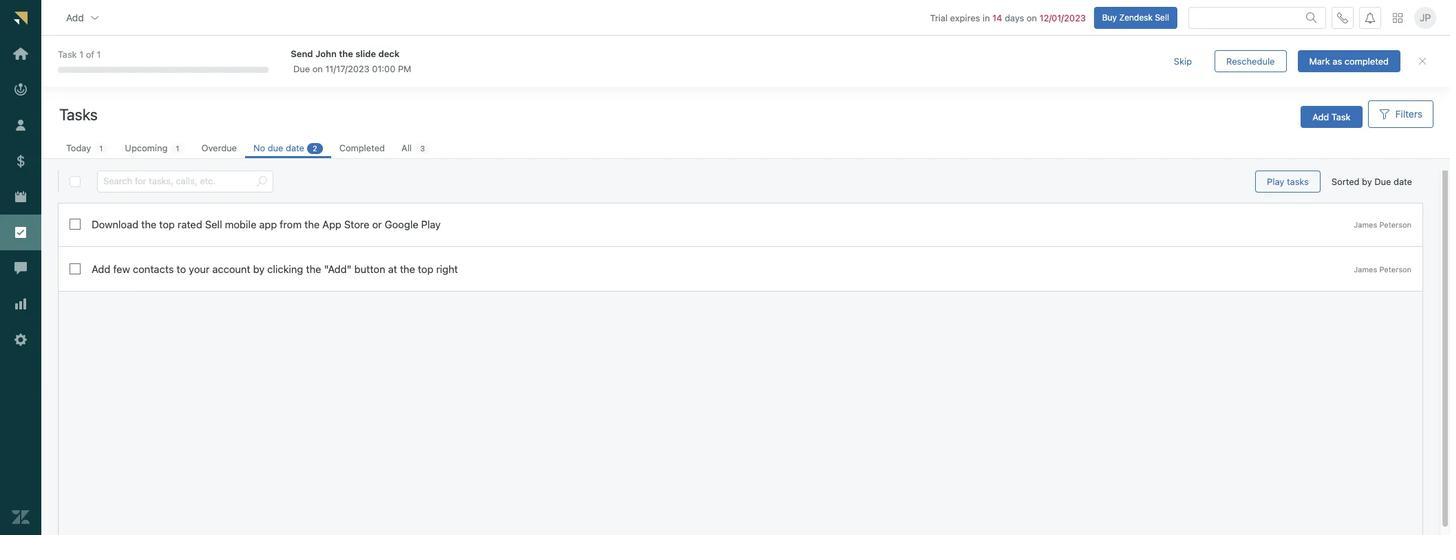 Task type: describe. For each thing, give the bounding box(es) containing it.
peterson for add few contacts to your account by clicking the "add" button at the top right
[[1380, 265, 1412, 274]]

download
[[92, 218, 138, 231]]

1 horizontal spatial top
[[418, 263, 434, 276]]

send john the slide deck link
[[291, 47, 1138, 60]]

11/17/2023
[[325, 63, 370, 74]]

upcoming
[[125, 143, 168, 154]]

tasks
[[1287, 176, 1309, 187]]

calls image
[[1337, 12, 1348, 23]]

the right download
[[141, 218, 156, 231]]

tasks
[[59, 105, 98, 124]]

trial expires in 14 days on 12/01/2023
[[930, 12, 1086, 23]]

0 horizontal spatial date
[[286, 143, 304, 154]]

"add"
[[324, 263, 352, 276]]

due inside send john the slide deck due on 11/17/2023 01:00 pm
[[293, 63, 310, 74]]

skip
[[1174, 55, 1192, 66]]

1 right of
[[97, 49, 101, 60]]

reschedule
[[1227, 55, 1275, 66]]

1 vertical spatial sell
[[205, 218, 222, 231]]

your
[[189, 263, 210, 276]]

the left app
[[304, 218, 320, 231]]

james peterson for download the top rated sell mobile app from the app store or google play
[[1354, 220, 1412, 229]]

buy zendesk sell
[[1102, 12, 1169, 22]]

filters
[[1396, 108, 1423, 120]]

store
[[344, 218, 369, 231]]

slide
[[356, 48, 376, 59]]

all
[[401, 143, 412, 154]]

0 horizontal spatial task
[[58, 49, 77, 60]]

mark as completed button
[[1298, 50, 1401, 72]]

sorted
[[1332, 176, 1360, 187]]

check box image for download the top rated sell mobile app from the app store or google play
[[70, 219, 81, 230]]

john
[[315, 48, 337, 59]]

pm
[[398, 63, 411, 74]]

no due date
[[253, 143, 304, 154]]

as
[[1333, 55, 1342, 66]]

bell image
[[1365, 12, 1376, 23]]

deck
[[378, 48, 400, 59]]

rated
[[178, 218, 202, 231]]

search image
[[1306, 12, 1317, 23]]

james peterson for add few contacts to your account by clicking the "add" button at the top right
[[1354, 265, 1412, 274]]

0 horizontal spatial play
[[421, 218, 441, 231]]

0 vertical spatial by
[[1362, 176, 1372, 187]]

send john the slide deck due on 11/17/2023 01:00 pm
[[291, 48, 411, 74]]

at
[[388, 263, 397, 276]]

no
[[253, 143, 265, 154]]

the left "add" on the left of page
[[306, 263, 321, 276]]

play inside button
[[1267, 176, 1285, 187]]

sell inside button
[[1155, 12, 1169, 22]]

play tasks
[[1267, 176, 1309, 187]]

task 1 of 1
[[58, 49, 101, 60]]

0 horizontal spatial top
[[159, 218, 175, 231]]

add for add
[[66, 11, 84, 23]]

buy zendesk sell button
[[1094, 7, 1178, 29]]

the right at
[[400, 263, 415, 276]]

google
[[385, 218, 418, 231]]

days
[[1005, 12, 1024, 23]]

add button
[[55, 4, 111, 31]]

from
[[280, 218, 302, 231]]



Task type: locate. For each thing, give the bounding box(es) containing it.
date right sorted
[[1394, 176, 1412, 187]]

right
[[436, 263, 458, 276]]

the
[[339, 48, 353, 59], [141, 218, 156, 231], [304, 218, 320, 231], [306, 263, 321, 276], [400, 263, 415, 276]]

0 horizontal spatial on
[[312, 63, 323, 74]]

1
[[79, 49, 83, 60], [97, 49, 101, 60], [99, 144, 103, 153], [176, 144, 179, 153]]

top
[[159, 218, 175, 231], [418, 263, 434, 276]]

01:00
[[372, 63, 396, 74]]

2 james from the top
[[1354, 265, 1378, 274]]

few
[[113, 263, 130, 276]]

1 vertical spatial add
[[1313, 111, 1329, 122]]

task
[[58, 49, 77, 60], [1332, 111, 1351, 122]]

1 horizontal spatial play
[[1267, 176, 1285, 187]]

add task button
[[1301, 106, 1363, 128]]

1 vertical spatial play
[[421, 218, 441, 231]]

2 james peterson from the top
[[1354, 265, 1412, 274]]

today
[[66, 143, 91, 154]]

1 horizontal spatial add
[[92, 263, 110, 276]]

1 vertical spatial james peterson
[[1354, 265, 1412, 274]]

by right sorted
[[1362, 176, 1372, 187]]

overdue
[[201, 143, 237, 154]]

check box image left download
[[70, 219, 81, 230]]

on down 'john'
[[312, 63, 323, 74]]

james for download the top rated sell mobile app from the app store or google play
[[1354, 220, 1378, 229]]

buy
[[1102, 12, 1117, 22]]

on
[[1027, 12, 1037, 23], [312, 63, 323, 74]]

0 vertical spatial date
[[286, 143, 304, 154]]

add for add few contacts to your account by clicking the "add" button at the top right
[[92, 263, 110, 276]]

chevron down image
[[89, 12, 100, 23]]

0 horizontal spatial by
[[253, 263, 265, 276]]

zendesk image
[[12, 509, 30, 527]]

1 horizontal spatial on
[[1027, 12, 1037, 23]]

1 horizontal spatial by
[[1362, 176, 1372, 187]]

sell
[[1155, 12, 1169, 22], [205, 218, 222, 231]]

2 vertical spatial add
[[92, 263, 110, 276]]

clicking
[[267, 263, 303, 276]]

0 vertical spatial add
[[66, 11, 84, 23]]

in
[[983, 12, 990, 23]]

add down mark
[[1313, 111, 1329, 122]]

due right sorted
[[1375, 176, 1391, 187]]

on right days
[[1027, 12, 1037, 23]]

expires
[[950, 12, 980, 23]]

play tasks button
[[1256, 171, 1321, 193]]

1 horizontal spatial due
[[1375, 176, 1391, 187]]

zendesk
[[1119, 12, 1153, 22]]

mobile
[[225, 218, 256, 231]]

0 vertical spatial peterson
[[1380, 220, 1412, 229]]

0 vertical spatial play
[[1267, 176, 1285, 187]]

peterson
[[1380, 220, 1412, 229], [1380, 265, 1412, 274]]

app
[[322, 218, 342, 231]]

account
[[212, 263, 250, 276]]

1 vertical spatial check box image
[[70, 264, 81, 275]]

by left clicking
[[253, 263, 265, 276]]

1 vertical spatial on
[[312, 63, 323, 74]]

0 horizontal spatial add
[[66, 11, 84, 23]]

add left the 'chevron down' image
[[66, 11, 84, 23]]

play left tasks in the right top of the page
[[1267, 176, 1285, 187]]

play
[[1267, 176, 1285, 187], [421, 218, 441, 231]]

check box image left few
[[70, 264, 81, 275]]

top left right
[[418, 263, 434, 276]]

1 vertical spatial task
[[1332, 111, 1351, 122]]

james
[[1354, 220, 1378, 229], [1354, 265, 1378, 274]]

sell right the rated
[[205, 218, 222, 231]]

1 vertical spatial peterson
[[1380, 265, 1412, 274]]

1 vertical spatial by
[[253, 263, 265, 276]]

0 vertical spatial on
[[1027, 12, 1037, 23]]

trial
[[930, 12, 948, 23]]

2
[[313, 144, 317, 153]]

add
[[66, 11, 84, 23], [1313, 111, 1329, 122], [92, 263, 110, 276]]

peterson for download the top rated sell mobile app from the app store or google play
[[1380, 220, 1412, 229]]

1 peterson from the top
[[1380, 220, 1412, 229]]

1 horizontal spatial sell
[[1155, 12, 1169, 22]]

cancel image
[[1417, 56, 1428, 67]]

the inside send john the slide deck due on 11/17/2023 01:00 pm
[[339, 48, 353, 59]]

3
[[420, 144, 425, 153]]

completed
[[1345, 55, 1389, 66]]

check box image
[[70, 219, 81, 230], [70, 264, 81, 275]]

to
[[177, 263, 186, 276]]

filters button
[[1368, 101, 1434, 128]]

due
[[268, 143, 283, 154]]

1 james from the top
[[1354, 220, 1378, 229]]

add left few
[[92, 263, 110, 276]]

contacts
[[133, 263, 174, 276]]

1 check box image from the top
[[70, 219, 81, 230]]

on inside send john the slide deck due on 11/17/2023 01:00 pm
[[312, 63, 323, 74]]

sorted by due date
[[1332, 176, 1412, 187]]

due
[[293, 63, 310, 74], [1375, 176, 1391, 187]]

search image
[[256, 176, 267, 187]]

2 peterson from the top
[[1380, 265, 1412, 274]]

1 vertical spatial top
[[418, 263, 434, 276]]

2 horizontal spatial add
[[1313, 111, 1329, 122]]

0 vertical spatial due
[[293, 63, 310, 74]]

0 vertical spatial task
[[58, 49, 77, 60]]

2 check box image from the top
[[70, 264, 81, 275]]

button
[[354, 263, 385, 276]]

or
[[372, 218, 382, 231]]

14
[[993, 12, 1002, 23]]

jp
[[1420, 12, 1431, 23]]

skip button
[[1162, 50, 1204, 72]]

due down send
[[293, 63, 310, 74]]

1 right today
[[99, 144, 103, 153]]

james peterson
[[1354, 220, 1412, 229], [1354, 265, 1412, 274]]

mark
[[1309, 55, 1330, 66]]

1 vertical spatial date
[[1394, 176, 1412, 187]]

add task
[[1313, 111, 1351, 122]]

task inside button
[[1332, 111, 1351, 122]]

mark as completed
[[1309, 55, 1389, 66]]

top left the rated
[[159, 218, 175, 231]]

1 vertical spatial due
[[1375, 176, 1391, 187]]

james for add few contacts to your account by clicking the "add" button at the top right
[[1354, 265, 1378, 274]]

sell right zendesk
[[1155, 12, 1169, 22]]

zendesk products image
[[1393, 13, 1403, 22]]

app
[[259, 218, 277, 231]]

1 right upcoming
[[176, 144, 179, 153]]

0 vertical spatial top
[[159, 218, 175, 231]]

play right google
[[421, 218, 441, 231]]

Search for tasks, calls, etc. field
[[103, 171, 251, 192]]

0 vertical spatial sell
[[1155, 12, 1169, 22]]

check box image for add few contacts to your account by clicking the "add" button at the top right
[[70, 264, 81, 275]]

task left of
[[58, 49, 77, 60]]

add few contacts to your account by clicking the "add" button at the top right
[[92, 263, 458, 276]]

date right due
[[286, 143, 304, 154]]

1 horizontal spatial task
[[1332, 111, 1351, 122]]

0 horizontal spatial due
[[293, 63, 310, 74]]

send
[[291, 48, 313, 59]]

date
[[286, 143, 304, 154], [1394, 176, 1412, 187]]

add for add task
[[1313, 111, 1329, 122]]

completed
[[339, 143, 385, 154]]

the up 11/17/2023
[[339, 48, 353, 59]]

0 vertical spatial james peterson
[[1354, 220, 1412, 229]]

by
[[1362, 176, 1372, 187], [253, 263, 265, 276]]

12/01/2023
[[1040, 12, 1086, 23]]

1 james peterson from the top
[[1354, 220, 1412, 229]]

jp button
[[1415, 7, 1437, 29]]

1 vertical spatial james
[[1354, 265, 1378, 274]]

reschedule button
[[1215, 50, 1287, 72]]

1 left of
[[79, 49, 83, 60]]

of
[[86, 49, 94, 60]]

task down "as" at the top right
[[1332, 111, 1351, 122]]

download the top rated sell mobile app from the app store or google play
[[92, 218, 441, 231]]

0 horizontal spatial sell
[[205, 218, 222, 231]]

0 vertical spatial check box image
[[70, 219, 81, 230]]

0 vertical spatial james
[[1354, 220, 1378, 229]]

1 horizontal spatial date
[[1394, 176, 1412, 187]]



Task type: vqa. For each thing, say whether or not it's contained in the screenshot.
Text and
no



